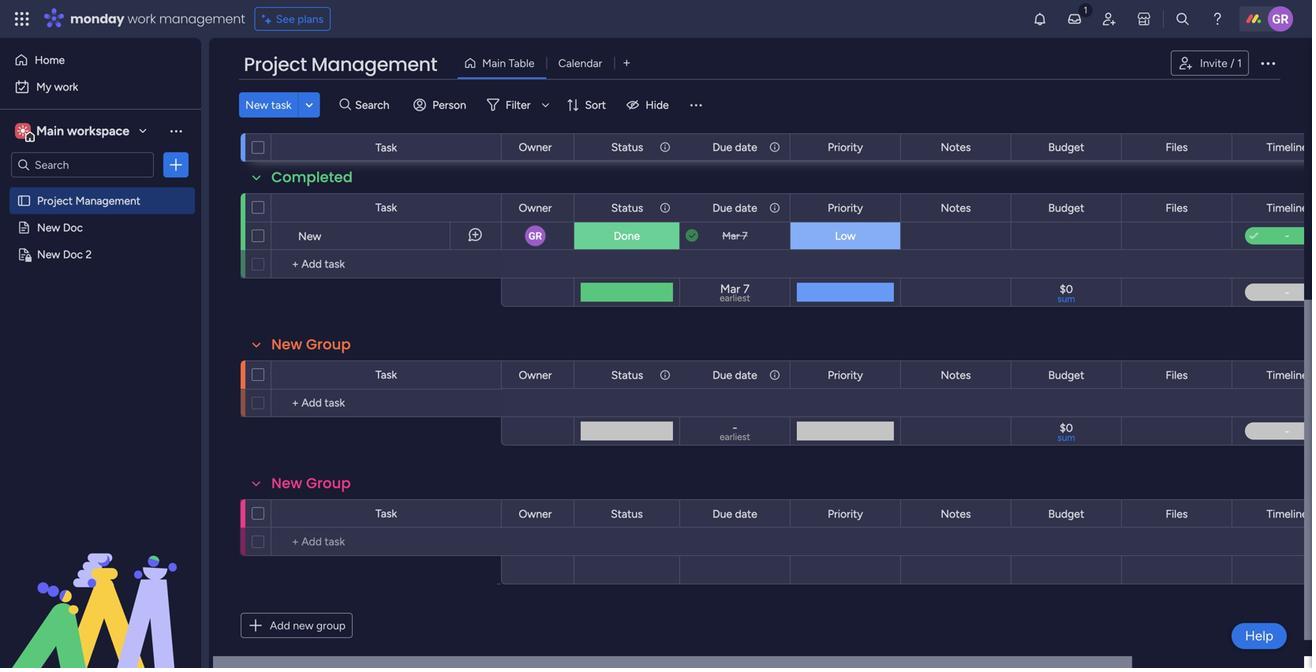Task type: vqa. For each thing, say whether or not it's contained in the screenshot.
My work
yes



Task type: describe. For each thing, give the bounding box(es) containing it.
1 vertical spatial management
[[75, 194, 141, 208]]

list box containing project management
[[0, 184, 201, 481]]

invite / 1
[[1201, 56, 1243, 70]]

1 owner from the top
[[519, 141, 552, 154]]

1 earliest from the top
[[720, 293, 751, 304]]

3 owner from the top
[[519, 369, 552, 382]]

help
[[1246, 628, 1274, 645]]

budget for 1st budget field from the bottom
[[1049, 369, 1085, 382]]

new group for 2nd new group field from the bottom
[[272, 335, 351, 355]]

new doc
[[37, 221, 83, 234]]

help image
[[1210, 11, 1226, 27]]

menu image
[[688, 97, 704, 113]]

3 budget field from the top
[[1045, 367, 1089, 384]]

timeline for second timeline field from the bottom
[[1267, 201, 1309, 215]]

3 priority from the top
[[828, 369, 864, 382]]

task for completed
[[376, 201, 397, 214]]

1 $0 sum from the top
[[1058, 283, 1076, 305]]

2 date from the top
[[736, 201, 758, 215]]

2 due from the top
[[713, 201, 733, 215]]

3 priority field from the top
[[824, 367, 868, 384]]

0 horizontal spatial options image
[[168, 157, 184, 173]]

monday work management
[[70, 10, 245, 28]]

2 group from the top
[[306, 474, 351, 494]]

-
[[733, 421, 738, 435]]

Search in workspace field
[[33, 156, 132, 174]]

2 earliest from the top
[[720, 431, 751, 443]]

invite members image
[[1102, 11, 1118, 27]]

priority field for to-do
[[824, 139, 868, 156]]

work for monday
[[128, 10, 156, 28]]

calendar
[[559, 56, 603, 70]]

2 files field from the top
[[1163, 199, 1193, 217]]

0 vertical spatial options image
[[1259, 54, 1278, 73]]

priority field for completed
[[824, 199, 868, 217]]

1 owner field from the top
[[515, 139, 556, 156]]

management inside project management field
[[311, 51, 437, 78]]

budget for 3rd budget field from the bottom of the page
[[1049, 141, 1085, 154]]

invite / 1 button
[[1172, 51, 1250, 76]]

1
[[1238, 56, 1243, 70]]

home link
[[9, 47, 192, 73]]

Completed field
[[268, 167, 357, 188]]

add new group button
[[241, 613, 353, 639]]

new group for second new group field
[[272, 474, 351, 494]]

to-
[[272, 107, 297, 128]]

3 files from the top
[[1166, 369, 1189, 382]]

project management inside field
[[244, 51, 437, 78]]

v2 done deadline image
[[686, 229, 699, 244]]

notes field for to-do
[[937, 139, 976, 156]]

1 timeline field from the top
[[1263, 139, 1313, 156]]

select product image
[[14, 11, 30, 27]]

see plans button
[[255, 7, 331, 31]]

2 owner field from the top
[[515, 199, 556, 217]]

add
[[270, 619, 290, 633]]

filter button
[[481, 92, 555, 118]]

my
[[36, 80, 51, 94]]

1 image
[[1079, 1, 1093, 19]]

person button
[[407, 92, 476, 118]]

new doc 2
[[37, 248, 92, 261]]

2 status from the top
[[612, 201, 644, 215]]

private board image
[[17, 247, 32, 262]]

dapulse checkmark sign image
[[1251, 227, 1259, 246]]

person
[[433, 98, 467, 112]]

management
[[159, 10, 245, 28]]

2 $0 from the top
[[1060, 422, 1074, 435]]

3 status field from the top
[[608, 367, 648, 384]]

2 notes field from the top
[[937, 199, 976, 217]]

Project Management field
[[240, 51, 441, 78]]

2 due date from the top
[[713, 201, 758, 215]]

3 status from the top
[[612, 369, 644, 382]]

2
[[86, 248, 92, 261]]

timeline for third timeline field from the bottom
[[1267, 141, 1309, 154]]

2 $0 sum from the top
[[1058, 422, 1076, 444]]

task
[[271, 98, 292, 112]]

timeline for 1st timeline field from the bottom
[[1267, 369, 1309, 382]]

monday marketplace image
[[1137, 11, 1153, 27]]

3 owner field from the top
[[515, 367, 556, 384]]

invite
[[1201, 56, 1228, 70]]

2 sum from the top
[[1058, 432, 1076, 444]]

public board image for project management
[[17, 193, 32, 208]]

help button
[[1233, 624, 1288, 650]]

2 column information image from the top
[[659, 202, 672, 214]]

priority for to-do
[[828, 141, 864, 154]]

task for new group
[[376, 368, 397, 382]]

notes for new group
[[941, 369, 972, 382]]

task for to-do
[[376, 141, 397, 154]]

main table button
[[458, 51, 547, 76]]

mar for mar 7
[[723, 230, 740, 242]]

update feed image
[[1067, 11, 1083, 27]]



Task type: locate. For each thing, give the bounding box(es) containing it.
notes
[[941, 141, 972, 154], [941, 201, 972, 215], [941, 369, 972, 382]]

management down search in workspace field
[[75, 194, 141, 208]]

options image right 1
[[1259, 54, 1278, 73]]

Timeline field
[[1263, 139, 1313, 156], [1263, 199, 1313, 217], [1263, 367, 1313, 384]]

list box
[[0, 184, 201, 481]]

main left table
[[482, 56, 506, 70]]

0 vertical spatial 7
[[743, 230, 748, 242]]

1 status from the top
[[612, 141, 644, 154]]

notifications image
[[1033, 11, 1048, 27]]

workspace image
[[17, 122, 28, 140]]

project up 'new doc'
[[37, 194, 73, 208]]

1 vertical spatial budget field
[[1045, 199, 1089, 217]]

1 doc from the top
[[63, 221, 83, 234]]

0 vertical spatial doc
[[63, 221, 83, 234]]

0 vertical spatial due
[[713, 141, 733, 154]]

timeline
[[1267, 141, 1309, 154], [1267, 201, 1309, 215], [1267, 369, 1309, 382]]

1 new group field from the top
[[268, 335, 355, 355]]

owner
[[519, 141, 552, 154], [519, 201, 552, 215], [519, 369, 552, 382]]

2 vertical spatial due date field
[[709, 367, 762, 384]]

+ Add task text field
[[279, 255, 494, 274], [279, 394, 494, 413]]

status
[[612, 141, 644, 154], [612, 201, 644, 215], [612, 369, 644, 382]]

angle down image
[[306, 99, 313, 111]]

0 vertical spatial status
[[612, 141, 644, 154]]

2 public board image from the top
[[17, 220, 32, 235]]

to-do
[[272, 107, 317, 128]]

1 date from the top
[[736, 141, 758, 154]]

project management down search in workspace field
[[37, 194, 141, 208]]

+ add task text field for $0
[[279, 255, 494, 274]]

1 vertical spatial priority
[[828, 201, 864, 215]]

status field for 1st column information image
[[608, 139, 648, 156]]

options image down the workspace options "image"
[[168, 157, 184, 173]]

0 vertical spatial group
[[306, 335, 351, 355]]

2 vertical spatial priority
[[828, 369, 864, 382]]

project
[[244, 51, 307, 78], [37, 194, 73, 208]]

options image
[[1259, 54, 1278, 73], [168, 157, 184, 173]]

main inside workspace selection element
[[36, 124, 64, 139]]

0 vertical spatial files
[[1166, 141, 1189, 154]]

project inside list box
[[37, 194, 73, 208]]

Status field
[[608, 139, 648, 156], [608, 199, 648, 217], [608, 367, 648, 384]]

2 new group field from the top
[[268, 474, 1062, 494]]

1 group from the top
[[306, 335, 351, 355]]

1 vertical spatial project
[[37, 194, 73, 208]]

project up task at the top left
[[244, 51, 307, 78]]

1 timeline from the top
[[1267, 141, 1309, 154]]

2 files from the top
[[1166, 201, 1189, 215]]

v2 search image
[[340, 96, 351, 114]]

- earliest
[[720, 421, 751, 443]]

1 vertical spatial timeline field
[[1263, 199, 1313, 217]]

project management
[[244, 51, 437, 78], [37, 194, 141, 208]]

1 + add task text field from the top
[[279, 255, 494, 274]]

2 vertical spatial task
[[376, 368, 397, 382]]

main workspace button
[[11, 118, 154, 144]]

notes field for new group
[[937, 367, 976, 384]]

1 vertical spatial + add task text field
[[279, 394, 494, 413]]

doc left 2
[[63, 248, 83, 261]]

2 vertical spatial owner
[[519, 369, 552, 382]]

main
[[482, 56, 506, 70], [36, 124, 64, 139]]

2 vertical spatial status field
[[608, 367, 648, 384]]

management up search field
[[311, 51, 437, 78]]

workspace
[[67, 124, 129, 139]]

7
[[743, 230, 748, 242], [744, 282, 750, 296]]

budget for 2nd budget field from the bottom of the page
[[1049, 201, 1085, 215]]

main for main workspace
[[36, 124, 64, 139]]

mar for mar 7 earliest
[[721, 282, 741, 296]]

Budget field
[[1045, 139, 1089, 156], [1045, 199, 1089, 217], [1045, 367, 1089, 384]]

2 vertical spatial budget field
[[1045, 367, 1089, 384]]

1 vertical spatial task
[[376, 201, 397, 214]]

3 budget from the top
[[1049, 369, 1085, 382]]

1 files field from the top
[[1163, 139, 1193, 156]]

1 vertical spatial $0
[[1060, 422, 1074, 435]]

lottie animation element
[[0, 509, 201, 669]]

Owner field
[[515, 139, 556, 156], [515, 199, 556, 217], [515, 367, 556, 384]]

0 vertical spatial new group
[[272, 335, 351, 355]]

0 vertical spatial priority field
[[824, 139, 868, 156]]

1 horizontal spatial project
[[244, 51, 307, 78]]

0 vertical spatial due date
[[713, 141, 758, 154]]

home
[[35, 53, 65, 67]]

2 vertical spatial timeline
[[1267, 369, 1309, 382]]

0 vertical spatial project management
[[244, 51, 437, 78]]

1 status field from the top
[[608, 139, 648, 156]]

7 for mar 7 earliest
[[744, 282, 750, 296]]

1 vertical spatial owner field
[[515, 199, 556, 217]]

1 priority from the top
[[828, 141, 864, 154]]

0 vertical spatial main
[[482, 56, 506, 70]]

earliest
[[720, 293, 751, 304], [720, 431, 751, 443]]

workspace options image
[[168, 123, 184, 139]]

0 vertical spatial timeline
[[1267, 141, 1309, 154]]

1 files from the top
[[1166, 141, 1189, 154]]

1 notes field from the top
[[937, 139, 976, 156]]

1 column information image from the top
[[659, 141, 672, 154]]

2 task from the top
[[376, 201, 397, 214]]

+ add task text field for -
[[279, 394, 494, 413]]

1 vertical spatial project management
[[37, 194, 141, 208]]

0 vertical spatial public board image
[[17, 193, 32, 208]]

work
[[128, 10, 156, 28], [54, 80, 78, 94]]

2 priority field from the top
[[824, 199, 868, 217]]

doc up new doc 2
[[63, 221, 83, 234]]

column information image
[[769, 141, 782, 154], [769, 202, 782, 214], [659, 369, 672, 382], [769, 369, 782, 382]]

1 vertical spatial budget
[[1049, 201, 1085, 215]]

1 vertical spatial status
[[612, 201, 644, 215]]

0 vertical spatial + add task text field
[[279, 255, 494, 274]]

priority
[[828, 141, 864, 154], [828, 201, 864, 215], [828, 369, 864, 382]]

due
[[713, 141, 733, 154], [713, 201, 733, 215], [713, 369, 733, 382]]

7 right v2 done deadline 'image'
[[743, 230, 748, 242]]

1 vertical spatial owner
[[519, 201, 552, 215]]

0 vertical spatial project
[[244, 51, 307, 78]]

see
[[276, 12, 295, 26]]

1 vertical spatial mar
[[721, 282, 741, 296]]

Files field
[[1163, 139, 1193, 156], [1163, 199, 1193, 217], [1163, 367, 1193, 384]]

status field for 2nd column information image from the top of the page
[[608, 199, 648, 217]]

1 due date from the top
[[713, 141, 758, 154]]

2 vertical spatial due
[[713, 369, 733, 382]]

doc for new doc 2
[[63, 248, 83, 261]]

1 due from the top
[[713, 141, 733, 154]]

3 notes from the top
[[941, 369, 972, 382]]

1 vertical spatial files
[[1166, 201, 1189, 215]]

public board image for new doc
[[17, 220, 32, 235]]

0 vertical spatial status field
[[608, 139, 648, 156]]

1 $0 from the top
[[1060, 283, 1074, 296]]

add view image
[[624, 57, 630, 69]]

option
[[0, 187, 201, 190]]

mar inside mar 7 earliest
[[721, 282, 741, 296]]

7 inside mar 7 earliest
[[744, 282, 750, 296]]

1 notes from the top
[[941, 141, 972, 154]]

calendar button
[[547, 51, 615, 76]]

sort button
[[560, 92, 616, 118]]

plans
[[298, 12, 324, 26]]

home option
[[9, 47, 192, 73]]

new
[[293, 619, 314, 633]]

0 vertical spatial notes
[[941, 141, 972, 154]]

2 due date field from the top
[[709, 199, 762, 217]]

mar down mar 7
[[721, 282, 741, 296]]

2 budget field from the top
[[1045, 199, 1089, 217]]

work right monday
[[128, 10, 156, 28]]

my work
[[36, 80, 78, 94]]

1 vertical spatial date
[[736, 201, 758, 215]]

1 vertical spatial main
[[36, 124, 64, 139]]

3 due date from the top
[[713, 369, 758, 382]]

To-Do field
[[268, 107, 320, 128]]

management
[[311, 51, 437, 78], [75, 194, 141, 208]]

/
[[1231, 56, 1235, 70]]

1 vertical spatial $0 sum
[[1058, 422, 1076, 444]]

due date
[[713, 141, 758, 154], [713, 201, 758, 215], [713, 369, 758, 382]]

0 horizontal spatial project
[[37, 194, 73, 208]]

2 budget from the top
[[1049, 201, 1085, 215]]

2 owner from the top
[[519, 201, 552, 215]]

1 due date field from the top
[[709, 139, 762, 156]]

new task button
[[239, 92, 298, 118]]

1 vertical spatial status field
[[608, 199, 648, 217]]

1 vertical spatial work
[[54, 80, 78, 94]]

1 vertical spatial files field
[[1163, 199, 1193, 217]]

0 vertical spatial task
[[376, 141, 397, 154]]

0 vertical spatial $0
[[1060, 283, 1074, 296]]

done
[[614, 229, 640, 243]]

0 vertical spatial files field
[[1163, 139, 1193, 156]]

7 down mar 7
[[744, 282, 750, 296]]

0 vertical spatial budget
[[1049, 141, 1085, 154]]

1 horizontal spatial main
[[482, 56, 506, 70]]

1 vertical spatial notes
[[941, 201, 972, 215]]

hide button
[[621, 92, 679, 118]]

0 horizontal spatial main
[[36, 124, 64, 139]]

new task
[[246, 98, 292, 112]]

project management up v2 search icon
[[244, 51, 437, 78]]

2 doc from the top
[[63, 248, 83, 261]]

3 task from the top
[[376, 368, 397, 382]]

arrow down image
[[536, 96, 555, 114]]

priority for completed
[[828, 201, 864, 215]]

Search field
[[351, 94, 399, 116]]

2 + add task text field from the top
[[279, 394, 494, 413]]

1 sum from the top
[[1058, 293, 1076, 305]]

1 vertical spatial earliest
[[720, 431, 751, 443]]

0 vertical spatial owner field
[[515, 139, 556, 156]]

1 budget from the top
[[1049, 141, 1085, 154]]

Notes field
[[937, 139, 976, 156], [937, 199, 976, 217], [937, 367, 976, 384]]

0 vertical spatial sum
[[1058, 293, 1076, 305]]

1 task from the top
[[376, 141, 397, 154]]

column information image
[[659, 141, 672, 154], [659, 202, 672, 214]]

0 vertical spatial timeline field
[[1263, 139, 1313, 156]]

2 vertical spatial notes
[[941, 369, 972, 382]]

new inside button
[[246, 98, 269, 112]]

1 horizontal spatial management
[[311, 51, 437, 78]]

notes for to-do
[[941, 141, 972, 154]]

2 vertical spatial files
[[1166, 369, 1189, 382]]

Priority field
[[824, 139, 868, 156], [824, 199, 868, 217], [824, 367, 868, 384]]

2 notes from the top
[[941, 201, 972, 215]]

0 vertical spatial owner
[[519, 141, 552, 154]]

0 vertical spatial earliest
[[720, 293, 751, 304]]

2 vertical spatial budget
[[1049, 369, 1085, 382]]

group
[[317, 619, 346, 633]]

mar
[[723, 230, 740, 242], [721, 282, 741, 296]]

2 vertical spatial notes field
[[937, 367, 976, 384]]

1 vertical spatial doc
[[63, 248, 83, 261]]

3 notes field from the top
[[937, 367, 976, 384]]

greg robinson image
[[1269, 6, 1294, 32]]

add new group
[[270, 619, 346, 633]]

1 vertical spatial column information image
[[659, 202, 672, 214]]

1 vertical spatial new group field
[[268, 474, 1062, 494]]

main table
[[482, 56, 535, 70]]

1 budget field from the top
[[1045, 139, 1089, 156]]

group
[[306, 335, 351, 355], [306, 474, 351, 494]]

main for main table
[[482, 56, 506, 70]]

new group
[[272, 335, 351, 355], [272, 474, 351, 494]]

1 vertical spatial due date field
[[709, 199, 762, 217]]

Due date field
[[709, 139, 762, 156], [709, 199, 762, 217], [709, 367, 762, 384]]

3 due from the top
[[713, 369, 733, 382]]

0 vertical spatial notes field
[[937, 139, 976, 156]]

hide
[[646, 98, 669, 112]]

$0 sum
[[1058, 283, 1076, 305], [1058, 422, 1076, 444]]

0 horizontal spatial management
[[75, 194, 141, 208]]

1 vertical spatial due date
[[713, 201, 758, 215]]

7 for mar 7
[[743, 230, 748, 242]]

budget
[[1049, 141, 1085, 154], [1049, 201, 1085, 215], [1049, 369, 1085, 382]]

1 vertical spatial new group
[[272, 474, 351, 494]]

1 vertical spatial public board image
[[17, 220, 32, 235]]

New Group field
[[268, 335, 355, 355], [268, 474, 1062, 494]]

1 vertical spatial priority field
[[824, 199, 868, 217]]

see plans
[[276, 12, 324, 26]]

date
[[736, 141, 758, 154], [736, 201, 758, 215], [736, 369, 758, 382]]

2 timeline field from the top
[[1263, 199, 1313, 217]]

1 vertical spatial notes field
[[937, 199, 976, 217]]

1 vertical spatial timeline
[[1267, 201, 1309, 215]]

3 timeline field from the top
[[1263, 367, 1313, 384]]

2 vertical spatial due date
[[713, 369, 758, 382]]

3 date from the top
[[736, 369, 758, 382]]

monday
[[70, 10, 124, 28]]

2 timeline from the top
[[1267, 201, 1309, 215]]

0 horizontal spatial work
[[54, 80, 78, 94]]

0 vertical spatial column information image
[[659, 141, 672, 154]]

2 vertical spatial owner field
[[515, 367, 556, 384]]

filter
[[506, 98, 531, 112]]

2 status field from the top
[[608, 199, 648, 217]]

my work link
[[9, 74, 192, 99]]

public board image
[[17, 193, 32, 208], [17, 220, 32, 235]]

low
[[836, 229, 856, 243]]

1 public board image from the top
[[17, 193, 32, 208]]

sum
[[1058, 293, 1076, 305], [1058, 432, 1076, 444]]

2 priority from the top
[[828, 201, 864, 215]]

mar right v2 done deadline 'image'
[[723, 230, 740, 242]]

1 horizontal spatial project management
[[244, 51, 437, 78]]

$0
[[1060, 283, 1074, 296], [1060, 422, 1074, 435]]

1 vertical spatial 7
[[744, 282, 750, 296]]

table
[[509, 56, 535, 70]]

2 new group from the top
[[272, 474, 351, 494]]

workspace selection element
[[15, 122, 132, 142]]

1 vertical spatial group
[[306, 474, 351, 494]]

mar 7 earliest
[[720, 282, 751, 304]]

3 timeline from the top
[[1267, 369, 1309, 382]]

doc for new doc
[[63, 221, 83, 234]]

1 new group from the top
[[272, 335, 351, 355]]

my work option
[[9, 74, 192, 99]]

3 due date field from the top
[[709, 367, 762, 384]]

work right "my"
[[54, 80, 78, 94]]

main inside button
[[482, 56, 506, 70]]

2 vertical spatial status
[[612, 369, 644, 382]]

1 vertical spatial options image
[[168, 157, 184, 173]]

1 horizontal spatial work
[[128, 10, 156, 28]]

0 vertical spatial management
[[311, 51, 437, 78]]

workspace image
[[15, 122, 31, 140]]

doc
[[63, 221, 83, 234], [63, 248, 83, 261]]

sort
[[585, 98, 606, 112]]

do
[[297, 107, 317, 128]]

2 vertical spatial priority field
[[824, 367, 868, 384]]

0 horizontal spatial project management
[[37, 194, 141, 208]]

search everything image
[[1176, 11, 1191, 27]]

main workspace
[[36, 124, 129, 139]]

main right workspace image
[[36, 124, 64, 139]]

1 priority field from the top
[[824, 139, 868, 156]]

project inside field
[[244, 51, 307, 78]]

task
[[376, 141, 397, 154], [376, 201, 397, 214], [376, 368, 397, 382]]

0 vertical spatial work
[[128, 10, 156, 28]]

completed
[[272, 167, 353, 188]]

mar 7
[[723, 230, 748, 242]]

work inside option
[[54, 80, 78, 94]]

0 vertical spatial mar
[[723, 230, 740, 242]]

2 vertical spatial timeline field
[[1263, 367, 1313, 384]]

0 vertical spatial date
[[736, 141, 758, 154]]

work for my
[[54, 80, 78, 94]]

new
[[246, 98, 269, 112], [37, 221, 60, 234], [298, 230, 322, 243], [37, 248, 60, 261], [272, 335, 303, 355], [272, 474, 303, 494]]

files
[[1166, 141, 1189, 154], [1166, 201, 1189, 215], [1166, 369, 1189, 382]]

0 vertical spatial due date field
[[709, 139, 762, 156]]

3 files field from the top
[[1163, 367, 1193, 384]]

0 vertical spatial budget field
[[1045, 139, 1089, 156]]

2 vertical spatial files field
[[1163, 367, 1193, 384]]

lottie animation image
[[0, 509, 201, 669]]



